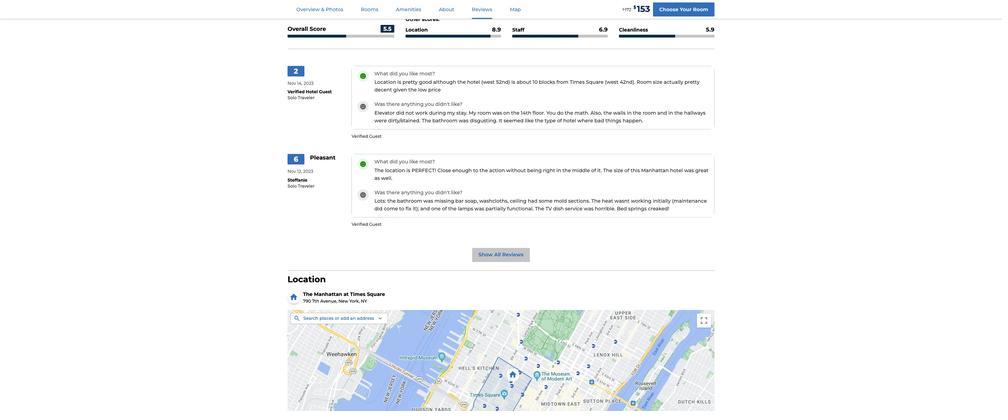Task type: vqa. For each thing, say whether or not it's contained in the screenshot.
right
yes



Task type: locate. For each thing, give the bounding box(es) containing it.
1 vertical spatial square
[[367, 292, 385, 298]]

7th
[[312, 299, 319, 304]]

0 vertical spatial times
[[570, 79, 585, 85]]

1 what from the top
[[374, 70, 388, 77]]

the right do
[[565, 110, 573, 116]]

&
[[321, 6, 324, 13]]

did up the dirty/stained.
[[396, 110, 404, 116]]

you up location
[[399, 159, 408, 165]]

happen.
[[623, 118, 643, 124]]

to right enough at left
[[473, 167, 478, 174]]

map region
[[250, 278, 1002, 411]]

42nd).
[[620, 79, 635, 85]]

6
[[294, 155, 298, 164]]

1 vertical spatial verified
[[352, 134, 368, 139]]

most? up perfect!
[[419, 159, 435, 165]]

tab list containing overview & photos
[[288, 0, 530, 19]]

like? up stay.
[[451, 101, 462, 108]]

square inside the manhattan at times square 790 7th avenue, new york, ny
[[367, 292, 385, 298]]

room up disgusting.
[[478, 110, 491, 116]]

room right your
[[693, 6, 708, 12]]

was inside was there anything you didn't like? elevator did not work during my stay.  my room was on the 14th floor. you do the math.    also, the walls in the room and in the hallways were dirty/stained. the bathroom was disgusting.    it seemed like the type of hotel where bad things happen.
[[374, 101, 385, 108]]

what up decent
[[374, 70, 388, 77]]

most? up good
[[419, 70, 435, 77]]

reviews up the 8.9
[[472, 6, 492, 13]]

like up low
[[409, 70, 418, 77]]

what up location
[[374, 159, 388, 165]]

1 horizontal spatial is
[[406, 167, 410, 174]]

manhattan
[[641, 167, 669, 174], [314, 292, 342, 298]]

was up lots:
[[374, 190, 385, 196]]

my
[[447, 110, 455, 116]]

traveler down "steffanie" at left top
[[298, 184, 315, 189]]

1 horizontal spatial to
[[473, 167, 478, 174]]

is up given
[[397, 79, 401, 85]]

2 was from the top
[[374, 190, 385, 196]]

verified guest down were at the top
[[352, 134, 382, 139]]

as
[[374, 175, 380, 181]]

1 horizontal spatial manhattan
[[641, 167, 669, 174]]

of inside was there anything you didn't like? elevator did not work during my stay.  my room was on the 14th floor. you do the math.    also, the walls in the room and in the hallways were dirty/stained. the bathroom was disgusting.    it seemed like the type of hotel where bad things happen.
[[557, 118, 562, 124]]

there up the elevator
[[386, 101, 400, 108]]

of down missing
[[442, 206, 447, 212]]

size left this
[[614, 167, 623, 174]]

there
[[386, 101, 400, 108], [386, 190, 400, 196]]

reviews
[[472, 6, 492, 13], [502, 252, 524, 258]]

times inside what did you like most? location is pretty good although the hotel (west 52nd) is about 10 blocks from times square (west 42nd).    room size actually pretty decent given the low price
[[570, 79, 585, 85]]

you up given
[[399, 70, 408, 77]]

the inside was there anything you didn't like? elevator did not work during my stay.  my room was on the 14th floor. you do the math.    also, the walls in the room and in the hallways were dirty/stained. the bathroom was disgusting.    it seemed like the type of hotel where bad things happen.
[[422, 118, 431, 124]]

was up it
[[492, 110, 502, 116]]

bathroom down my
[[432, 118, 457, 124]]

0 vertical spatial what
[[374, 70, 388, 77]]

0 vertical spatial nov
[[288, 81, 296, 86]]

you up one
[[425, 190, 434, 196]]

2 horizontal spatial hotel
[[670, 167, 683, 174]]

0 vertical spatial guest
[[319, 89, 332, 95]]

room up happen.
[[643, 110, 656, 116]]

1 vertical spatial what
[[374, 159, 388, 165]]

the manhattan at times square 790 7th avenue, new york, ny
[[303, 292, 385, 304]]

0 vertical spatial most?
[[419, 70, 435, 77]]

1 horizontal spatial size
[[653, 79, 662, 85]]

times up york,
[[350, 292, 365, 298]]

pretty right actually
[[685, 79, 700, 85]]

guest down were at the top
[[369, 134, 382, 139]]

$ left 172
[[622, 7, 624, 11]]

there down well.
[[386, 190, 400, 196]]

2 most? from the top
[[419, 159, 435, 165]]

size
[[653, 79, 662, 85], [614, 167, 623, 174]]

1 horizontal spatial in
[[627, 110, 632, 116]]

0 vertical spatial verified guest
[[352, 134, 382, 139]]

1 horizontal spatial room
[[693, 6, 708, 12]]

1 vertical spatial location
[[374, 79, 396, 85]]

guest for 6
[[369, 222, 382, 227]]

0 vertical spatial solo
[[288, 95, 297, 101]]

room
[[478, 110, 491, 116], [643, 110, 656, 116]]

it);
[[413, 206, 419, 212]]

1 vertical spatial nov
[[288, 169, 296, 174]]

1 vertical spatial times
[[350, 292, 365, 298]]

1 vertical spatial and
[[420, 206, 430, 212]]

didn't inside was there anything you didn't like? elevator did not work during my stay.  my room was on the 14th floor. you do the math.    also, the walls in the room and in the hallways were dirty/stained. the bathroom was disgusting.    it seemed like the type of hotel where bad things happen.
[[435, 101, 450, 108]]

1 horizontal spatial room
[[643, 110, 656, 116]]

the down work
[[422, 118, 431, 124]]

1 vertical spatial was
[[374, 190, 385, 196]]

manhattan right this
[[641, 167, 669, 174]]

0 horizontal spatial bathroom
[[397, 198, 422, 204]]

tab list
[[288, 0, 530, 19]]

elevator
[[374, 110, 395, 116]]

did up location
[[390, 159, 398, 165]]

the left tv
[[535, 206, 544, 212]]

of down do
[[557, 118, 562, 124]]

manhattan inside the manhattan at times square 790 7th avenue, new york, ny
[[314, 292, 342, 298]]

the right although
[[457, 79, 466, 85]]

blocks
[[539, 79, 555, 85]]

the left action
[[480, 167, 488, 174]]

what
[[374, 70, 388, 77], [374, 159, 388, 165]]

photos
[[326, 6, 343, 13]]

middle
[[572, 167, 590, 174]]

1 vertical spatial 2023
[[303, 169, 313, 174]]

size left actually
[[653, 79, 662, 85]]

and left hallways
[[657, 110, 667, 116]]

overall score
[[288, 26, 326, 32]]

2 solo from the top
[[288, 184, 297, 189]]

1 was from the top
[[374, 101, 385, 108]]

hotel down do
[[563, 118, 576, 124]]

reviews inside button
[[502, 252, 524, 258]]

the up 790 at left
[[303, 292, 313, 298]]

0 vertical spatial size
[[653, 79, 662, 85]]

hotel
[[467, 79, 480, 85], [563, 118, 576, 124], [670, 167, 683, 174]]

did down lots:
[[374, 206, 382, 212]]

2023
[[304, 81, 314, 86], [303, 169, 313, 174]]

(west left the 52nd)
[[481, 79, 495, 85]]

in left hallways
[[668, 110, 673, 116]]

1 vertical spatial solo
[[288, 184, 297, 189]]

there for 6
[[386, 190, 400, 196]]

manhattan up the avenue,
[[314, 292, 342, 298]]

the left heat
[[591, 198, 601, 204]]

1 vertical spatial verified guest
[[352, 222, 382, 227]]

what inside the what did you like most? the location is perfect! close enough to the action without being right in the middle of it. the size of this manhattan hotel was great as well.
[[374, 159, 388, 165]]

0 horizontal spatial room
[[478, 110, 491, 116]]

1 most? from the top
[[419, 70, 435, 77]]

had
[[528, 198, 537, 204]]

solo inside verified hotel guest solo traveler
[[288, 95, 297, 101]]

without
[[506, 167, 526, 174]]

0 horizontal spatial $
[[622, 7, 624, 11]]

like
[[409, 70, 418, 77], [525, 118, 534, 124], [409, 159, 418, 165]]

bathroom up 'fix'
[[397, 198, 422, 204]]

like? inside was there anything you didn't like? elevator did not work during my stay.  my room was on the 14th floor. you do the math.    also, the walls in the room and in the hallways were dirty/stained. the bathroom was disgusting.    it seemed like the type of hotel where bad things happen.
[[451, 101, 462, 108]]

1 vertical spatial bathroom
[[397, 198, 422, 204]]

2 there from the top
[[386, 190, 400, 196]]

0 horizontal spatial room
[[637, 79, 652, 85]]

1 horizontal spatial hotel
[[563, 118, 576, 124]]

anything for 6
[[401, 190, 424, 196]]

anything up it);
[[401, 190, 424, 196]]

1 vertical spatial guest
[[369, 134, 382, 139]]

2 vertical spatial verified
[[352, 222, 368, 227]]

do
[[557, 110, 563, 116]]

hotel inside the what did you like most? the location is perfect! close enough to the action without being right in the middle of it. the size of this manhattan hotel was great as well.
[[670, 167, 683, 174]]

0 horizontal spatial hotel
[[467, 79, 480, 85]]

choose your room
[[659, 6, 708, 12]]

like inside was there anything you didn't like? elevator did not work during my stay.  my room was on the 14th floor. you do the math.    also, the walls in the room and in the hallways were dirty/stained. the bathroom was disgusting.    it seemed like the type of hotel where bad things happen.
[[525, 118, 534, 124]]

1 horizontal spatial times
[[570, 79, 585, 85]]

nov left 14,
[[288, 81, 296, 86]]

the
[[422, 118, 431, 124], [374, 167, 384, 174], [603, 167, 612, 174], [591, 198, 601, 204], [535, 206, 544, 212], [303, 292, 313, 298]]

walls
[[613, 110, 626, 116]]

anything inside was there anything you didn't like? lots: the bathroom was missing bar soap, washcloths, ceiling had some mold sections. the heat wasnt working initially (maintenance did come to fix it); and one of the lamps was partially functional. the tv dish service was horrible. bed springs creaked!
[[401, 190, 424, 196]]

1 like? from the top
[[451, 101, 462, 108]]

2 nov from the top
[[288, 169, 296, 174]]

times
[[570, 79, 585, 85], [350, 292, 365, 298]]

soap,
[[465, 198, 478, 204]]

you inside was there anything you didn't like? elevator did not work during my stay.  my room was on the 14th floor. you do the math.    also, the walls in the room and in the hallways were dirty/stained. the bathroom was disgusting.    it seemed like the type of hotel where bad things happen.
[[425, 101, 434, 108]]

0 vertical spatial to
[[473, 167, 478, 174]]

0 vertical spatial traveler
[[298, 95, 315, 101]]

square inside what did you like most? location is pretty good although the hotel (west 52nd) is about 10 blocks from times square (west 42nd).    room size actually pretty decent given the low price
[[586, 79, 604, 85]]

0 vertical spatial room
[[693, 6, 708, 12]]

1 vertical spatial hotel
[[563, 118, 576, 124]]

did inside was there anything you didn't like? elevator did not work during my stay.  my room was on the 14th floor. you do the math.    also, the walls in the room and in the hallways were dirty/stained. the bathroom was disgusting.    it seemed like the type of hotel where bad things happen.
[[396, 110, 404, 116]]

and inside was there anything you didn't like? lots: the bathroom was missing bar soap, washcloths, ceiling had some mold sections. the heat wasnt working initially (maintenance did come to fix it); and one of the lamps was partially functional. the tv dish service was horrible. bed springs creaked!
[[420, 206, 430, 212]]

2 verified guest from the top
[[352, 222, 382, 227]]

about
[[517, 79, 531, 85]]

2 anything from the top
[[401, 190, 424, 196]]

what did you like most? the location is perfect! close enough to the action without being right in the middle of it. the size of this manhattan hotel was great as well.
[[374, 159, 708, 181]]

hotel inside was there anything you didn't like? elevator did not work during my stay.  my room was on the 14th floor. you do the math.    also, the walls in the room and in the hallways were dirty/stained. the bathroom was disgusting.    it seemed like the type of hotel where bad things happen.
[[563, 118, 576, 124]]

1 horizontal spatial location
[[374, 79, 396, 85]]

2 didn't from the top
[[435, 190, 450, 196]]

1 traveler from the top
[[298, 95, 315, 101]]

2 vertical spatial hotel
[[670, 167, 683, 174]]

2 traveler from the top
[[298, 184, 315, 189]]

was inside was there anything you didn't like? lots: the bathroom was missing bar soap, washcloths, ceiling had some mold sections. the heat wasnt working initially (maintenance did come to fix it); and one of the lamps was partially functional. the tv dish service was horrible. bed springs creaked!
[[374, 190, 385, 196]]

0 horizontal spatial pretty
[[403, 79, 418, 85]]

verified guest down lots:
[[352, 222, 382, 227]]

was up the elevator
[[374, 101, 385, 108]]

1 there from the top
[[386, 101, 400, 108]]

solo down 'nov 14, 2023'
[[288, 95, 297, 101]]

verified guest for 2
[[352, 134, 382, 139]]

1 vertical spatial didn't
[[435, 190, 450, 196]]

1 vertical spatial manhattan
[[314, 292, 342, 298]]

times right from
[[570, 79, 585, 85]]

and for 2
[[657, 110, 667, 116]]

is right location
[[406, 167, 410, 174]]

disgusting.
[[470, 118, 497, 124]]

other
[[406, 16, 420, 22]]

0 vertical spatial didn't
[[435, 101, 450, 108]]

at
[[344, 292, 349, 298]]

things
[[605, 118, 621, 124]]

action
[[489, 167, 505, 174]]

1 horizontal spatial pretty
[[685, 79, 700, 85]]

reviews right all
[[502, 252, 524, 258]]

in right right
[[556, 167, 561, 174]]

the down floor.
[[535, 118, 543, 124]]

1 anything from the top
[[401, 101, 424, 108]]

0 vertical spatial verified
[[288, 89, 305, 95]]

traveler
[[298, 95, 315, 101], [298, 184, 315, 189]]

square up ny
[[367, 292, 385, 298]]

heat
[[602, 198, 613, 204]]

was there anything you didn't like? lots: the bathroom was missing bar soap, washcloths, ceiling had some mold sections. the heat wasnt working initially (maintenance did come to fix it); and one of the lamps was partially functional. the tv dish service was horrible. bed springs creaked!
[[374, 190, 707, 212]]

0 vertical spatial hotel
[[467, 79, 480, 85]]

2 vertical spatial location
[[288, 274, 326, 285]]

2023 right 14,
[[304, 81, 314, 86]]

reviews button
[[463, 0, 501, 19]]

add
[[341, 316, 349, 321]]

was down stay.
[[459, 118, 468, 124]]

there inside was there anything you didn't like? elevator did not work during my stay.  my room was on the 14th floor. you do the math.    also, the walls in the room and in the hallways were dirty/stained. the bathroom was disgusting.    it seemed like the type of hotel where bad things happen.
[[386, 101, 400, 108]]

most? inside the what did you like most? the location is perfect! close enough to the action without being right in the middle of it. the size of this manhattan hotel was great as well.
[[419, 159, 435, 165]]

1 nov from the top
[[288, 81, 296, 86]]

all
[[494, 252, 501, 258]]

size inside the what did you like most? the location is perfect! close enough to the action without being right in the middle of it. the size of this manhattan hotel was great as well.
[[614, 167, 623, 174]]

0 horizontal spatial reviews
[[472, 6, 492, 13]]

you up during
[[425, 101, 434, 108]]

0 horizontal spatial manhattan
[[314, 292, 342, 298]]

hotel right although
[[467, 79, 480, 85]]

0 horizontal spatial times
[[350, 292, 365, 298]]

pretty up given
[[403, 79, 418, 85]]

0 vertical spatial manhattan
[[641, 167, 669, 174]]

traveler down hotel
[[298, 95, 315, 101]]

location down other
[[406, 27, 428, 33]]

1 vertical spatial anything
[[401, 190, 424, 196]]

location up decent
[[374, 79, 396, 85]]

1 solo from the top
[[288, 95, 297, 101]]

choose
[[659, 6, 678, 12]]

tv
[[546, 206, 552, 212]]

of
[[557, 118, 562, 124], [591, 167, 596, 174], [624, 167, 629, 174], [442, 206, 447, 212]]

room
[[693, 6, 708, 12], [637, 79, 652, 85]]

in up happen.
[[627, 110, 632, 116]]

0 horizontal spatial size
[[614, 167, 623, 174]]

0 horizontal spatial in
[[556, 167, 561, 174]]

like? up bar on the left top
[[451, 190, 462, 196]]

hotel left "great"
[[670, 167, 683, 174]]

what for 6
[[374, 159, 388, 165]]

nov for 2
[[288, 81, 296, 86]]

2 horizontal spatial location
[[406, 27, 428, 33]]

the up "as" at the top of the page
[[374, 167, 384, 174]]

like inside the what did you like most? the location is perfect! close enough to the action without being right in the middle of it. the size of this manhattan hotel was great as well.
[[409, 159, 418, 165]]

verified for 2
[[352, 134, 368, 139]]

what inside what did you like most? location is pretty good although the hotel (west 52nd) is about 10 blocks from times square (west 42nd).    room size actually pretty decent given the low price
[[374, 70, 388, 77]]

you
[[399, 70, 408, 77], [425, 101, 434, 108], [399, 159, 408, 165], [425, 190, 434, 196]]

to inside the what did you like most? the location is perfect! close enough to the action without being right in the middle of it. the size of this manhattan hotel was great as well.
[[473, 167, 478, 174]]

nov left 12,
[[288, 169, 296, 174]]

show
[[478, 252, 493, 258]]

scores:
[[422, 16, 440, 22]]

0 vertical spatial square
[[586, 79, 604, 85]]

1 vertical spatial reviews
[[502, 252, 524, 258]]

1 vertical spatial like?
[[451, 190, 462, 196]]

0 vertical spatial anything
[[401, 101, 424, 108]]

close
[[437, 167, 451, 174]]

didn't up missing
[[435, 190, 450, 196]]

1 verified guest from the top
[[352, 134, 382, 139]]

2 like? from the top
[[451, 190, 462, 196]]

$ right 172
[[633, 5, 636, 10]]

guest down lots:
[[369, 222, 382, 227]]

actually
[[664, 79, 683, 85]]

like for 6
[[409, 159, 418, 165]]

(west left 42nd).
[[605, 79, 618, 85]]

0 vertical spatial 2023
[[304, 81, 314, 86]]

square up also,
[[586, 79, 604, 85]]

2 vertical spatial like
[[409, 159, 418, 165]]

traveler inside the steffanie solo traveler
[[298, 184, 315, 189]]

1 vertical spatial room
[[637, 79, 652, 85]]

(maintenance
[[672, 198, 707, 204]]

like up perfect!
[[409, 159, 418, 165]]

1 vertical spatial like
[[525, 118, 534, 124]]

dirty/stained.
[[388, 118, 420, 124]]

0 horizontal spatial is
[[397, 79, 401, 85]]

and right it);
[[420, 206, 430, 212]]

an
[[350, 316, 356, 321]]

0 vertical spatial and
[[657, 110, 667, 116]]

0 vertical spatial bathroom
[[432, 118, 457, 124]]

functional.
[[507, 206, 534, 212]]

is right the 52nd)
[[511, 79, 515, 85]]

nov for 6
[[288, 169, 296, 174]]

to inside was there anything you didn't like? lots: the bathroom was missing bar soap, washcloths, ceiling had some mold sections. the heat wasnt working initially (maintenance did come to fix it); and one of the lamps was partially functional. the tv dish service was horrible. bed springs creaked!
[[399, 206, 404, 212]]

was
[[492, 110, 502, 116], [459, 118, 468, 124], [684, 167, 694, 174], [423, 198, 433, 204], [475, 206, 484, 212], [584, 206, 594, 212]]

0 vertical spatial there
[[386, 101, 400, 108]]

1 horizontal spatial reviews
[[502, 252, 524, 258]]

the up things
[[603, 110, 612, 116]]

map
[[510, 6, 521, 13]]

1 horizontal spatial (west
[[605, 79, 618, 85]]

1 vertical spatial to
[[399, 206, 404, 212]]

1 horizontal spatial and
[[657, 110, 667, 116]]

to left 'fix'
[[399, 206, 404, 212]]

like? for 6
[[451, 190, 462, 196]]

and inside was there anything you didn't like? elevator did not work during my stay.  my room was on the 14th floor. you do the math.    also, the walls in the room and in the hallways were dirty/stained. the bathroom was disgusting.    it seemed like the type of hotel where bad things happen.
[[657, 110, 667, 116]]

the left hallways
[[674, 110, 683, 116]]

0 horizontal spatial square
[[367, 292, 385, 298]]

reviews inside button
[[472, 6, 492, 13]]

0 vertical spatial reviews
[[472, 6, 492, 13]]

0 vertical spatial was
[[374, 101, 385, 108]]

0 horizontal spatial (west
[[481, 79, 495, 85]]

bar
[[455, 198, 464, 204]]

14th
[[521, 110, 531, 116]]

1 didn't from the top
[[435, 101, 450, 108]]

there inside was there anything you didn't like? lots: the bathroom was missing bar soap, washcloths, ceiling had some mold sections. the heat wasnt working initially (maintenance did come to fix it); and one of the lamps was partially functional. the tv dish service was horrible. bed springs creaked!
[[386, 190, 400, 196]]

during
[[429, 110, 446, 116]]

anything up not
[[401, 101, 424, 108]]

2023 for 2
[[304, 81, 314, 86]]

0 vertical spatial like
[[409, 70, 418, 77]]

0 horizontal spatial to
[[399, 206, 404, 212]]

1 pretty from the left
[[403, 79, 418, 85]]

room inside button
[[693, 6, 708, 12]]

1 horizontal spatial square
[[586, 79, 604, 85]]

did up given
[[390, 70, 398, 77]]

like? inside was there anything you didn't like? lots: the bathroom was missing bar soap, washcloths, ceiling had some mold sections. the heat wasnt working initially (maintenance did come to fix it); and one of the lamps was partially functional. the tv dish service was horrible. bed springs creaked!
[[451, 190, 462, 196]]

2 vertical spatial guest
[[369, 222, 382, 227]]

solo down "steffanie" at left top
[[288, 184, 297, 189]]

your
[[680, 6, 692, 12]]

1 vertical spatial there
[[386, 190, 400, 196]]

springs
[[628, 206, 647, 212]]

0 vertical spatial like?
[[451, 101, 462, 108]]

0 horizontal spatial and
[[420, 206, 430, 212]]

most? inside what did you like most? location is pretty good although the hotel (west 52nd) is about 10 blocks from times square (west 42nd).    room size actually pretty decent given the low price
[[419, 70, 435, 77]]

room right 42nd).
[[637, 79, 652, 85]]

didn't up during
[[435, 101, 450, 108]]

didn't inside was there anything you didn't like? lots: the bathroom was missing bar soap, washcloths, ceiling had some mold sections. the heat wasnt working initially (maintenance did come to fix it); and one of the lamps was partially functional. the tv dish service was horrible. bed springs creaked!
[[435, 190, 450, 196]]

hotel
[[306, 89, 318, 95]]

in
[[627, 110, 632, 116], [668, 110, 673, 116], [556, 167, 561, 174]]

was left "great"
[[684, 167, 694, 174]]

like inside what did you like most? location is pretty good although the hotel (west 52nd) is about 10 blocks from times square (west 42nd).    room size actually pretty decent given the low price
[[409, 70, 418, 77]]

service
[[565, 206, 582, 212]]

1 vertical spatial size
[[614, 167, 623, 174]]

2 what from the top
[[374, 159, 388, 165]]

was
[[374, 101, 385, 108], [374, 190, 385, 196]]

anything for 2
[[401, 101, 424, 108]]

2023 right 12,
[[303, 169, 313, 174]]

guest inside verified hotel guest solo traveler
[[319, 89, 332, 95]]

guest right hotel
[[319, 89, 332, 95]]

anything inside was there anything you didn't like? elevator did not work during my stay.  my room was on the 14th floor. you do the math.    also, the walls in the room and in the hallways were dirty/stained. the bathroom was disgusting.    it seemed like the type of hotel where bad things happen.
[[401, 101, 424, 108]]

verified
[[288, 89, 305, 95], [352, 134, 368, 139], [352, 222, 368, 227]]

1 vertical spatial traveler
[[298, 184, 315, 189]]

0 vertical spatial location
[[406, 27, 428, 33]]

2 room from the left
[[643, 110, 656, 116]]

1 vertical spatial most?
[[419, 159, 435, 165]]

1 horizontal spatial bathroom
[[432, 118, 457, 124]]



Task type: describe. For each thing, give the bounding box(es) containing it.
$ 172 $ 153
[[622, 4, 650, 14]]

wasnt
[[614, 198, 630, 204]]

1 horizontal spatial $
[[633, 5, 636, 10]]

size inside what did you like most? location is pretty good although the hotel (west 52nd) is about 10 blocks from times square (west 42nd).    room size actually pretty decent given the low price
[[653, 79, 662, 85]]

nov 14, 2023
[[288, 81, 314, 86]]

hallways
[[684, 110, 706, 116]]

like for 2
[[409, 70, 418, 77]]

8.9
[[492, 26, 501, 33]]

type
[[545, 118, 556, 124]]

the down bar on the left top
[[448, 206, 457, 212]]

didn't for 6
[[435, 190, 450, 196]]

did inside was there anything you didn't like? lots: the bathroom was missing bar soap, washcloths, ceiling had some mold sections. the heat wasnt working initially (maintenance did come to fix it); and one of the lamps was partially functional. the tv dish service was horrible. bed springs creaked!
[[374, 206, 382, 212]]

in inside the what did you like most? the location is perfect! close enough to the action without being right in the middle of it. the size of this manhattan hotel was great as well.
[[556, 167, 561, 174]]

cleanliness
[[619, 27, 648, 33]]

2 horizontal spatial in
[[668, 110, 673, 116]]

well.
[[381, 175, 392, 181]]

search places or add an address
[[303, 316, 374, 321]]

pleasant
[[310, 155, 336, 161]]

was for 2
[[374, 101, 385, 108]]

sections.
[[568, 198, 590, 204]]

rooms
[[361, 6, 378, 13]]

you
[[546, 110, 556, 116]]

bathroom inside was there anything you didn't like? elevator did not work during my stay.  my room was on the 14th floor. you do the math.    also, the walls in the room and in the hallways were dirty/stained. the bathroom was disgusting.    it seemed like the type of hotel where bad things happen.
[[432, 118, 457, 124]]

score
[[310, 26, 326, 32]]

york,
[[349, 299, 360, 304]]

steffanie solo traveler
[[288, 178, 315, 189]]

mold
[[554, 198, 567, 204]]

fix
[[406, 206, 411, 212]]

nov 12, 2023
[[288, 169, 313, 174]]

and for 6
[[420, 206, 430, 212]]

was down "sections."
[[584, 206, 594, 212]]

the left middle
[[562, 167, 571, 174]]

the right the it.
[[603, 167, 612, 174]]

you inside the what did you like most? the location is perfect! close enough to the action without being right in the middle of it. the size of this manhattan hotel was great as well.
[[399, 159, 408, 165]]

there for 2
[[386, 101, 400, 108]]

ceiling
[[510, 198, 526, 204]]

of inside was there anything you didn't like? lots: the bathroom was missing bar soap, washcloths, ceiling had some mold sections. the heat wasnt working initially (maintenance did come to fix it); and one of the lamps was partially functional. the tv dish service was horrible. bed springs creaked!
[[442, 206, 447, 212]]

2
[[294, 67, 298, 75]]

Search places or add an address checkbox
[[290, 313, 391, 327]]

guest for 2
[[369, 134, 382, 139]]

location
[[385, 167, 405, 174]]

hotel inside what did you like most? location is pretty good although the hotel (west 52nd) is about 10 blocks from times square (west 42nd).    room size actually pretty decent given the low price
[[467, 79, 480, 85]]

my
[[469, 110, 476, 116]]

about
[[439, 6, 454, 13]]

bad
[[594, 118, 604, 124]]

traveler inside verified hotel guest solo traveler
[[298, 95, 315, 101]]

amenities button
[[387, 0, 430, 19]]

show all reviews button
[[472, 248, 530, 262]]

given
[[393, 87, 407, 93]]

not
[[405, 110, 414, 116]]

staff
[[512, 27, 524, 33]]

avenue,
[[320, 299, 337, 304]]

was inside the what did you like most? the location is perfect! close enough to the action without being right in the middle of it. the size of this manhattan hotel was great as well.
[[684, 167, 694, 174]]

map button
[[501, 0, 529, 19]]

rooms button
[[352, 0, 387, 19]]

the up seemed
[[511, 110, 519, 116]]

1 room from the left
[[478, 110, 491, 116]]

790
[[303, 299, 311, 304]]

you inside what did you like most? location is pretty good although the hotel (west 52nd) is about 10 blocks from times square (west 42nd).    room size actually pretty decent given the low price
[[399, 70, 408, 77]]

location inside what did you like most? location is pretty good although the hotel (west 52nd) is about 10 blocks from times square (west 42nd).    room size actually pretty decent given the low price
[[374, 79, 396, 85]]

was up one
[[423, 198, 433, 204]]

although
[[433, 79, 456, 85]]

5.9
[[706, 26, 714, 33]]

52nd)
[[496, 79, 510, 85]]

it.
[[597, 167, 602, 174]]

overview
[[296, 6, 320, 13]]

choose your room button
[[653, 2, 714, 17]]

steffanie
[[288, 178, 307, 183]]

about button
[[430, 0, 463, 19]]

amenities
[[396, 6, 421, 13]]

didn't for 2
[[435, 101, 450, 108]]

14,
[[297, 81, 302, 86]]

2 horizontal spatial is
[[511, 79, 515, 85]]

the left low
[[408, 87, 417, 93]]

overall
[[288, 26, 308, 32]]

verified for 6
[[352, 222, 368, 227]]

12,
[[297, 169, 302, 174]]

the inside the manhattan at times square 790 7th avenue, new york, ny
[[303, 292, 313, 298]]

times inside the manhattan at times square 790 7th avenue, new york, ny
[[350, 292, 365, 298]]

working
[[631, 198, 651, 204]]

decent
[[374, 87, 392, 93]]

0 horizontal spatial location
[[288, 274, 326, 285]]

6.9
[[599, 26, 608, 33]]

bathroom inside was there anything you didn't like? lots: the bathroom was missing bar soap, washcloths, ceiling had some mold sections. the heat wasnt working initially (maintenance did come to fix it); and one of the lamps was partially functional. the tv dish service was horrible. bed springs creaked!
[[397, 198, 422, 204]]

most? for 6
[[419, 159, 435, 165]]

1 (west from the left
[[481, 79, 495, 85]]

solo inside the steffanie solo traveler
[[288, 184, 297, 189]]

most? for 2
[[419, 70, 435, 77]]

the up come
[[387, 198, 396, 204]]

2 pretty from the left
[[685, 79, 700, 85]]

of left the it.
[[591, 167, 596, 174]]

the up happen.
[[633, 110, 641, 116]]

places
[[320, 316, 334, 321]]

2 (west from the left
[[605, 79, 618, 85]]

show all reviews
[[478, 252, 524, 258]]

overview & photos
[[296, 6, 343, 13]]

was for 6
[[374, 190, 385, 196]]

good
[[419, 79, 432, 85]]

did inside the what did you like most? the location is perfect! close enough to the action without being right in the middle of it. the size of this manhattan hotel was great as well.
[[390, 159, 398, 165]]

verified inside verified hotel guest solo traveler
[[288, 89, 305, 95]]

like? for 2
[[451, 101, 462, 108]]

right
[[543, 167, 555, 174]]

what did you like most? location is pretty good although the hotel (west 52nd) is about 10 blocks from times square (west 42nd).    room size actually pretty decent given the low price
[[374, 70, 700, 93]]

work
[[415, 110, 428, 116]]

initially
[[653, 198, 671, 204]]

2023 for 6
[[303, 169, 313, 174]]

verified hotel guest solo traveler
[[288, 89, 332, 101]]

were
[[374, 118, 387, 124]]

verified guest for 6
[[352, 222, 382, 227]]

great
[[695, 167, 708, 174]]

room inside what did you like most? location is pretty good although the hotel (west 52nd) is about 10 blocks from times square (west 42nd).    room size actually pretty decent given the low price
[[637, 79, 652, 85]]

was there anything you didn't like? elevator did not work during my stay.  my room was on the 14th floor. you do the math.    also, the walls in the room and in the hallways were dirty/stained. the bathroom was disgusting.    it seemed like the type of hotel where bad things happen.
[[374, 101, 706, 124]]

floor.
[[533, 110, 545, 116]]

stay.
[[456, 110, 467, 116]]

dish
[[553, 206, 564, 212]]

this
[[631, 167, 640, 174]]

partially
[[486, 206, 506, 212]]

you inside was there anything you didn't like? lots: the bathroom was missing bar soap, washcloths, ceiling had some mold sections. the heat wasnt working initially (maintenance did come to fix it); and one of the lamps was partially functional. the tv dish service was horrible. bed springs creaked!
[[425, 190, 434, 196]]

seemed
[[504, 118, 524, 124]]

washcloths,
[[479, 198, 509, 204]]

overview & photos button
[[288, 0, 352, 19]]

bed
[[617, 206, 627, 212]]

one
[[431, 206, 441, 212]]

also,
[[590, 110, 602, 116]]

lots:
[[374, 198, 386, 204]]

missing
[[434, 198, 454, 204]]

of left this
[[624, 167, 629, 174]]

Search places or add an address checkbox
[[290, 313, 388, 325]]

from
[[556, 79, 568, 85]]

is inside the what did you like most? the location is perfect! close enough to the action without being right in the middle of it. the size of this manhattan hotel was great as well.
[[406, 167, 410, 174]]

was down 'soap,'
[[475, 206, 484, 212]]

did inside what did you like most? location is pretty good although the hotel (west 52nd) is about 10 blocks from times square (west 42nd).    room size actually pretty decent given the low price
[[390, 70, 398, 77]]

10
[[533, 79, 538, 85]]

where
[[577, 118, 593, 124]]

manhattan inside the what did you like most? the location is perfect! close enough to the action without being right in the middle of it. the size of this manhattan hotel was great as well.
[[641, 167, 669, 174]]

5.5
[[383, 26, 391, 32]]

what for 2
[[374, 70, 388, 77]]



